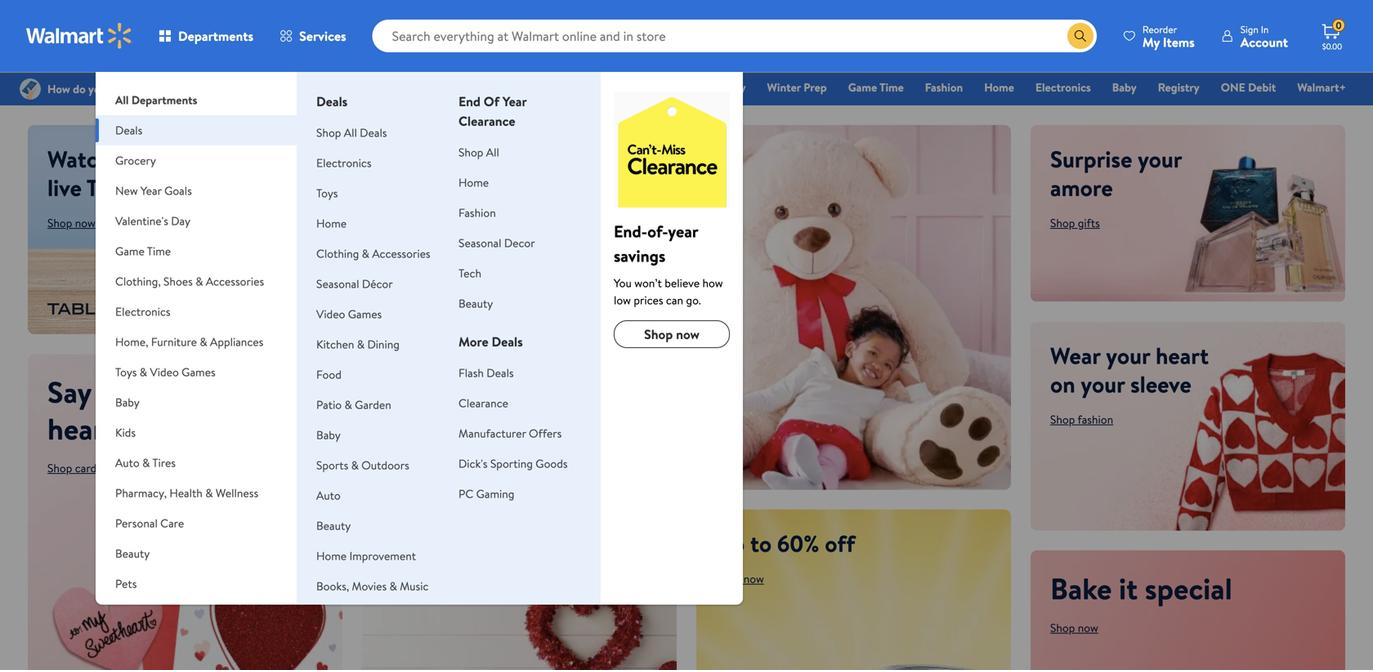Task type: describe. For each thing, give the bounding box(es) containing it.
home improvement link
[[316, 548, 416, 564]]

electronics inside dropdown button
[[115, 304, 171, 320]]

& inside clothing, shoes & accessories dropdown button
[[196, 273, 203, 289]]

wear
[[1050, 340, 1101, 372]]

music
[[400, 578, 429, 594]]

on!
[[602, 528, 634, 560]]

walmart image
[[26, 23, 132, 49]]

game for game time dropdown button
[[115, 243, 145, 259]]

beauty for bottom beauty link
[[316, 518, 351, 534]]

amore
[[1050, 172, 1113, 204]]

kitchen & dining link
[[316, 336, 400, 352]]

1 vertical spatial home link
[[459, 175, 489, 190]]

pharmacy, health & wellness button
[[96, 478, 297, 508]]

winter prep
[[767, 79, 827, 95]]

time for game time dropdown button
[[147, 243, 171, 259]]

deals inside deals link
[[499, 79, 526, 95]]

0 horizontal spatial baby link
[[316, 427, 341, 443]]

goals
[[164, 183, 192, 199]]

garden
[[355, 397, 391, 413]]

shop now link for bake it special
[[1050, 620, 1099, 636]]

shop now link for up to 60% off
[[716, 571, 764, 587]]

it for special
[[1119, 568, 1138, 609]]

up
[[716, 528, 745, 560]]

1 horizontal spatial electronics link
[[1028, 78, 1099, 96]]

patio
[[316, 397, 342, 413]]

beauty for the beauty dropdown button
[[115, 546, 150, 562]]

shop cards link
[[47, 460, 101, 476]]

surprise your amore
[[1050, 143, 1182, 204]]

home improvement button
[[96, 599, 297, 629]]

sleeve
[[1131, 368, 1192, 400]]

year
[[668, 220, 698, 243]]

special
[[1145, 568, 1233, 609]]

1 horizontal spatial electronics
[[316, 155, 372, 171]]

shop fashion link
[[1050, 412, 1114, 428]]

fashion for topmost fashion link
[[925, 79, 963, 95]]

shop for cupid's calling—party on!
[[382, 571, 407, 587]]

2 clearance from the top
[[459, 395, 508, 411]]

all for deals
[[344, 125, 357, 141]]

go.
[[686, 292, 701, 308]]

& right patio
[[345, 397, 352, 413]]

debit
[[1248, 79, 1276, 95]]

day for valentine's day link
[[727, 79, 746, 95]]

shop now link down the can
[[614, 320, 730, 348]]

now for bake it special
[[1078, 620, 1099, 636]]

1 vertical spatial departments
[[131, 92, 197, 108]]

clothing,
[[115, 273, 161, 289]]

search icon image
[[1074, 29, 1087, 43]]

baby for baby dropdown button on the left bottom
[[115, 394, 140, 410]]

& inside auto & tires dropdown button
[[142, 455, 150, 471]]

one debit link
[[1214, 78, 1284, 96]]

more
[[459, 333, 489, 351]]

essentials
[[600, 79, 649, 95]]

new year goals
[[115, 183, 192, 199]]

auto for auto link
[[316, 488, 341, 504]]

movies
[[352, 578, 387, 594]]

sports & outdoors
[[316, 457, 409, 473]]

heart inside wear your heart on your sleeve
[[1156, 340, 1209, 372]]

appliances
[[210, 334, 263, 350]]

shop all
[[459, 144, 499, 160]]

& left music
[[390, 578, 397, 594]]

deals inside deals dropdown button
[[115, 122, 143, 138]]

0
[[1336, 19, 1342, 32]]

furniture
[[151, 334, 197, 350]]

0 horizontal spatial fashion link
[[459, 205, 496, 221]]

grocery button
[[96, 146, 297, 176]]

seasonal decor
[[459, 235, 535, 251]]

seasonal décor
[[316, 276, 393, 292]]

improvement for home improvement dropdown button
[[148, 606, 215, 622]]

game for game time link
[[848, 79, 877, 95]]

of
[[484, 92, 499, 110]]

food
[[316, 367, 342, 383]]

clothing, shoes & accessories
[[115, 273, 264, 289]]

1 horizontal spatial accessories
[[372, 246, 431, 262]]

love
[[382, 170, 488, 243]]

more deals
[[459, 333, 523, 351]]

flash
[[459, 365, 484, 381]]

watch & record live tv
[[47, 143, 202, 204]]

pc
[[459, 486, 474, 502]]

& inside toys & video games dropdown button
[[140, 364, 147, 380]]

items
[[1163, 33, 1195, 51]]

shop now for up to 60% off
[[716, 571, 764, 587]]

toys & video games button
[[96, 357, 297, 387]]

cards
[[75, 460, 101, 476]]

books,
[[316, 578, 349, 594]]

grocery for grocery
[[115, 152, 156, 168]]

your for surprise
[[1138, 143, 1182, 175]]

grocery & essentials
[[547, 79, 649, 95]]

valentine's for valentine's day link
[[670, 79, 724, 95]]

tv
[[86, 172, 114, 204]]

game time for game time dropdown button
[[115, 243, 171, 259]]

& right sports
[[351, 457, 359, 473]]

& left dining
[[357, 336, 365, 352]]

heart inside say it from the heart
[[47, 408, 116, 449]]

baby for left baby link
[[316, 427, 341, 443]]

calling—party
[[461, 528, 597, 560]]

deals image
[[614, 92, 730, 208]]

prep
[[804, 79, 827, 95]]

shop gifts link
[[1050, 215, 1100, 231]]

sign
[[1241, 22, 1259, 36]]

pharmacy, health & wellness
[[115, 485, 258, 501]]

live
[[47, 172, 82, 204]]

0 vertical spatial games
[[348, 306, 382, 322]]

0 horizontal spatial home link
[[316, 215, 347, 231]]

the
[[194, 372, 237, 412]]

all for end of year clearance
[[486, 144, 499, 160]]

end-
[[614, 220, 648, 243]]

game time for game time link
[[848, 79, 904, 95]]

prices
[[634, 292, 663, 308]]

clothing & accessories link
[[316, 246, 431, 262]]

in
[[1261, 22, 1269, 36]]

decorations
[[409, 571, 468, 587]]

auto link
[[316, 488, 341, 504]]

décor
[[362, 276, 393, 292]]

love all ways
[[382, 170, 671, 243]]

shop decorations
[[382, 571, 468, 587]]

sports
[[316, 457, 348, 473]]

winter
[[767, 79, 801, 95]]

1 horizontal spatial beauty link
[[459, 296, 493, 311]]

& right clothing
[[362, 246, 369, 262]]

services button
[[267, 16, 359, 56]]

registry
[[1158, 79, 1200, 95]]

now for up to 60% off
[[744, 571, 764, 587]]

end of year clearance
[[459, 92, 527, 130]]

books, movies & music link
[[316, 578, 429, 594]]

patio & garden link
[[316, 397, 391, 413]]

0 vertical spatial fashion link
[[918, 78, 970, 96]]

shop gifts
[[1050, 215, 1100, 231]]

clearance inside end of year clearance
[[459, 112, 515, 130]]

year inside end of year clearance
[[503, 92, 527, 110]]

60%
[[777, 528, 820, 560]]

outdoors
[[362, 457, 409, 473]]



Task type: locate. For each thing, give the bounding box(es) containing it.
grocery right deals link
[[547, 79, 587, 95]]

day
[[727, 79, 746, 95], [171, 213, 190, 229]]

1 horizontal spatial baby link
[[1105, 78, 1144, 96]]

tech link
[[459, 265, 482, 281]]

games down home, furniture & appliances dropdown button
[[182, 364, 216, 380]]

0 horizontal spatial it
[[98, 372, 117, 412]]

record
[[137, 143, 202, 175]]

offers
[[529, 425, 562, 441]]

toys down home,
[[115, 364, 137, 380]]

game up clothing,
[[115, 243, 145, 259]]

seasonal decor link
[[459, 235, 535, 251]]

beauty link down tech link
[[459, 296, 493, 311]]

clearance
[[459, 112, 515, 130], [459, 395, 508, 411]]

& right health at the left of page
[[205, 485, 213, 501]]

shop for wear your heart on your sleeve
[[1050, 412, 1075, 428]]

baby inside dropdown button
[[115, 394, 140, 410]]

game inside game time link
[[848, 79, 877, 95]]

0 horizontal spatial video
[[150, 364, 179, 380]]

accessories inside dropdown button
[[206, 273, 264, 289]]

0 horizontal spatial accessories
[[206, 273, 264, 289]]

1 clearance from the top
[[459, 112, 515, 130]]

0 horizontal spatial games
[[182, 364, 216, 380]]

2 horizontal spatial all
[[486, 144, 499, 160]]

baby link down patio
[[316, 427, 341, 443]]

auto
[[115, 455, 140, 471], [316, 488, 341, 504]]

0 vertical spatial electronics
[[1036, 79, 1091, 95]]

video inside dropdown button
[[150, 364, 179, 380]]

year right 'of'
[[503, 92, 527, 110]]

valentine's day down search "search box" in the top of the page
[[670, 79, 746, 95]]

&
[[590, 79, 597, 95], [116, 143, 131, 175], [362, 246, 369, 262], [196, 273, 203, 289], [200, 334, 207, 350], [357, 336, 365, 352], [140, 364, 147, 380], [345, 397, 352, 413], [142, 455, 150, 471], [351, 457, 359, 473], [205, 485, 213, 501], [390, 578, 397, 594]]

clearance down flash deals
[[459, 395, 508, 411]]

bake it special
[[1050, 568, 1233, 609]]

seasonal up tech link
[[459, 235, 501, 251]]

auto down sports
[[316, 488, 341, 504]]

auto inside auto & tires dropdown button
[[115, 455, 140, 471]]

shop now down the can
[[644, 325, 700, 343]]

now down go.
[[676, 325, 700, 343]]

1 horizontal spatial game time
[[848, 79, 904, 95]]

baby for the rightmost baby link
[[1112, 79, 1137, 95]]

1 horizontal spatial year
[[503, 92, 527, 110]]

0 vertical spatial grocery
[[547, 79, 587, 95]]

time up shoes
[[147, 243, 171, 259]]

0 vertical spatial home link
[[977, 78, 1022, 96]]

1 vertical spatial seasonal
[[316, 276, 359, 292]]

day down the goals
[[171, 213, 190, 229]]

0 vertical spatial beauty
[[459, 296, 493, 311]]

0 horizontal spatial time
[[147, 243, 171, 259]]

0 vertical spatial seasonal
[[459, 235, 501, 251]]

1 horizontal spatial improvement
[[349, 548, 416, 564]]

reorder my items
[[1143, 22, 1195, 51]]

games inside dropdown button
[[182, 364, 216, 380]]

grocery inside dropdown button
[[115, 152, 156, 168]]

pets
[[115, 576, 137, 592]]

can
[[666, 292, 683, 308]]

low
[[614, 292, 631, 308]]

improvement down 'pets' dropdown button
[[148, 606, 215, 622]]

flash deals link
[[459, 365, 514, 381]]

0 vertical spatial game
[[848, 79, 877, 95]]

toys
[[316, 185, 338, 201], [115, 364, 137, 380]]

shop for up to 60% off
[[716, 571, 741, 587]]

home improvement up movies
[[316, 548, 416, 564]]

2 vertical spatial electronics
[[115, 304, 171, 320]]

1 horizontal spatial game
[[848, 79, 877, 95]]

shop now link for watch & record live tv
[[47, 215, 96, 231]]

home improvement for home improvement dropdown button
[[115, 606, 215, 622]]

you
[[614, 275, 632, 291]]

home improvement down 'pets' dropdown button
[[115, 606, 215, 622]]

seasonal for seasonal decor
[[459, 235, 501, 251]]

all inside all departments link
[[115, 92, 129, 108]]

2 vertical spatial home link
[[316, 215, 347, 231]]

0 vertical spatial fashion
[[925, 79, 963, 95]]

auto down kids
[[115, 455, 140, 471]]

beauty inside dropdown button
[[115, 546, 150, 562]]

0 vertical spatial it
[[98, 372, 117, 412]]

baby left registry link
[[1112, 79, 1137, 95]]

services
[[299, 27, 346, 45]]

personal care button
[[96, 508, 297, 539]]

game time inside dropdown button
[[115, 243, 171, 259]]

fashion
[[925, 79, 963, 95], [459, 205, 496, 221]]

auto for auto & tires
[[115, 455, 140, 471]]

home link
[[977, 78, 1022, 96], [459, 175, 489, 190], [316, 215, 347, 231]]

my
[[1143, 33, 1160, 51]]

all departments link
[[96, 72, 297, 115]]

0 vertical spatial home improvement
[[316, 548, 416, 564]]

improvement up books, movies & music
[[349, 548, 416, 564]]

home
[[984, 79, 1014, 95], [459, 175, 489, 190], [316, 215, 347, 231], [316, 548, 347, 564], [115, 606, 146, 622]]

home improvement inside dropdown button
[[115, 606, 215, 622]]

year inside dropdown button
[[141, 183, 162, 199]]

new
[[115, 183, 138, 199]]

year right new
[[141, 183, 162, 199]]

Search search field
[[372, 20, 1097, 52]]

valentine's day for valentine's day dropdown button
[[115, 213, 190, 229]]

0 horizontal spatial auto
[[115, 455, 140, 471]]

video up the sponsored
[[316, 306, 345, 322]]

end
[[459, 92, 481, 110]]

1 horizontal spatial day
[[727, 79, 746, 95]]

0 vertical spatial valentine's
[[670, 79, 724, 95]]

2 horizontal spatial electronics
[[1036, 79, 1091, 95]]

day inside dropdown button
[[171, 213, 190, 229]]

up to 60% off
[[716, 528, 855, 560]]

beauty down personal
[[115, 546, 150, 562]]

1 vertical spatial time
[[147, 243, 171, 259]]

fashion up seasonal decor link at the left top of the page
[[459, 205, 496, 221]]

seasonal down clothing
[[316, 276, 359, 292]]

how
[[703, 275, 723, 291]]

deals link
[[491, 78, 533, 96]]

0 horizontal spatial beauty link
[[316, 518, 351, 534]]

2 vertical spatial beauty
[[115, 546, 150, 562]]

0 vertical spatial toys
[[316, 185, 338, 201]]

& left essentials
[[590, 79, 597, 95]]

1 horizontal spatial grocery
[[547, 79, 587, 95]]

0 horizontal spatial game
[[115, 243, 145, 259]]

on
[[1050, 368, 1076, 400]]

2 horizontal spatial home link
[[977, 78, 1022, 96]]

beauty link down auto link
[[316, 518, 351, 534]]

shoes
[[164, 273, 193, 289]]

shop decorations link
[[382, 571, 468, 587]]

believe
[[665, 275, 700, 291]]

valentine's down 'walmart site-wide' search field
[[670, 79, 724, 95]]

& down home,
[[140, 364, 147, 380]]

beauty down auto link
[[316, 518, 351, 534]]

1 vertical spatial game
[[115, 243, 145, 259]]

registry link
[[1151, 78, 1207, 96]]

game time
[[848, 79, 904, 95], [115, 243, 171, 259]]

departments up all departments link
[[178, 27, 253, 45]]

valentine's day
[[670, 79, 746, 95], [115, 213, 190, 229]]

1 vertical spatial toys
[[115, 364, 137, 380]]

your
[[1138, 143, 1182, 175], [1106, 340, 1150, 372], [1081, 368, 1125, 400]]

dick's sporting goods
[[459, 456, 568, 472]]

video down furniture
[[150, 364, 179, 380]]

shop now link down bake
[[1050, 620, 1099, 636]]

year
[[503, 92, 527, 110], [141, 183, 162, 199]]

0 horizontal spatial fashion
[[459, 205, 496, 221]]

0 vertical spatial departments
[[178, 27, 253, 45]]

it for from
[[98, 372, 117, 412]]

fashion right game time link
[[925, 79, 963, 95]]

beauty for the right beauty link
[[459, 296, 493, 311]]

1 vertical spatial accessories
[[206, 273, 264, 289]]

& inside home, furniture & appliances dropdown button
[[200, 334, 207, 350]]

dining
[[367, 336, 400, 352]]

now down the to on the right of page
[[744, 571, 764, 587]]

toys for toys & video games
[[115, 364, 137, 380]]

0 vertical spatial auto
[[115, 455, 140, 471]]

0 vertical spatial heart
[[1156, 340, 1209, 372]]

1 horizontal spatial auto
[[316, 488, 341, 504]]

dick's
[[459, 456, 488, 472]]

& inside watch & record live tv
[[116, 143, 131, 175]]

game time up clothing,
[[115, 243, 171, 259]]

say it from the heart
[[47, 372, 237, 449]]

kids
[[115, 425, 136, 441]]

1 vertical spatial home improvement
[[115, 606, 215, 622]]

health
[[170, 485, 203, 501]]

2 horizontal spatial beauty
[[459, 296, 493, 311]]

electronics down clothing,
[[115, 304, 171, 320]]

sign in account
[[1241, 22, 1288, 51]]

electronics link down search icon
[[1028, 78, 1099, 96]]

cupid's
[[382, 528, 456, 560]]

2 horizontal spatial baby
[[1112, 79, 1137, 95]]

0 horizontal spatial electronics
[[115, 304, 171, 320]]

shop now for bake it special
[[1050, 620, 1099, 636]]

fashion for the leftmost fashion link
[[459, 205, 496, 221]]

clearance down 'of'
[[459, 112, 515, 130]]

your for wear
[[1106, 340, 1150, 372]]

care
[[160, 515, 184, 531]]

games up kitchen & dining
[[348, 306, 382, 322]]

1 horizontal spatial baby
[[316, 427, 341, 443]]

0 horizontal spatial all
[[115, 92, 129, 108]]

departments inside popup button
[[178, 27, 253, 45]]

1 vertical spatial beauty
[[316, 518, 351, 534]]

0 horizontal spatial baby
[[115, 394, 140, 410]]

your right wear
[[1106, 340, 1150, 372]]

1 vertical spatial improvement
[[148, 606, 215, 622]]

1 vertical spatial game time
[[115, 243, 171, 259]]

shop for watch & record live tv
[[47, 215, 72, 231]]

1 horizontal spatial toys
[[316, 185, 338, 201]]

1 horizontal spatial valentine's
[[670, 79, 724, 95]]

shop for say it from the heart
[[47, 460, 72, 476]]

now down bake
[[1078, 620, 1099, 636]]

1 vertical spatial electronics
[[316, 155, 372, 171]]

improvement inside dropdown button
[[148, 606, 215, 622]]

departments up deals dropdown button
[[131, 92, 197, 108]]

accessories down game time dropdown button
[[206, 273, 264, 289]]

pets button
[[96, 569, 297, 599]]

deals
[[499, 79, 526, 95], [316, 92, 348, 110], [115, 122, 143, 138], [360, 125, 387, 141], [492, 333, 523, 351], [487, 365, 514, 381]]

1 horizontal spatial heart
[[1156, 340, 1209, 372]]

shop for surprise your amore
[[1050, 215, 1075, 231]]

baby link down my
[[1105, 78, 1144, 96]]

seasonal
[[459, 235, 501, 251], [316, 276, 359, 292]]

1 vertical spatial games
[[182, 364, 216, 380]]

valentine's inside dropdown button
[[115, 213, 168, 229]]

home improvement for home improvement link
[[316, 548, 416, 564]]

& inside pharmacy, health & wellness dropdown button
[[205, 485, 213, 501]]

valentine's for valentine's day dropdown button
[[115, 213, 168, 229]]

2 vertical spatial baby
[[316, 427, 341, 443]]

0 vertical spatial improvement
[[349, 548, 416, 564]]

0 vertical spatial baby
[[1112, 79, 1137, 95]]

now
[[75, 215, 96, 231], [676, 325, 700, 343], [744, 571, 764, 587], [1078, 620, 1099, 636]]

1 vertical spatial valentine's
[[115, 213, 168, 229]]

& up new
[[116, 143, 131, 175]]

0 vertical spatial all
[[115, 92, 129, 108]]

1 vertical spatial baby
[[115, 394, 140, 410]]

kitchen & dining
[[316, 336, 400, 352]]

game time right prep
[[848, 79, 904, 95]]

accessories up décor
[[372, 246, 431, 262]]

1 vertical spatial baby link
[[316, 427, 341, 443]]

baby up kids
[[115, 394, 140, 410]]

shop for bake it special
[[1050, 620, 1075, 636]]

electronics button
[[96, 297, 297, 327]]

time for game time link
[[880, 79, 904, 95]]

0 vertical spatial day
[[727, 79, 746, 95]]

pharmacy,
[[115, 485, 167, 501]]

one debit
[[1221, 79, 1276, 95]]

0 vertical spatial video
[[316, 306, 345, 322]]

1 vertical spatial beauty link
[[316, 518, 351, 534]]

1 vertical spatial auto
[[316, 488, 341, 504]]

electronics link down shop all deals
[[316, 155, 372, 171]]

clothing, shoes & accessories button
[[96, 266, 297, 297]]

gaming
[[476, 486, 515, 502]]

it right say
[[98, 372, 117, 412]]

baby button
[[96, 387, 297, 418]]

toys up clothing
[[316, 185, 338, 201]]

game time link
[[841, 78, 911, 96]]

it right bake
[[1119, 568, 1138, 609]]

your right surprise
[[1138, 143, 1182, 175]]

your up fashion
[[1081, 368, 1125, 400]]

watch
[[47, 143, 110, 175]]

sponsored
[[298, 332, 343, 346]]

0 horizontal spatial day
[[171, 213, 190, 229]]

your inside surprise your amore
[[1138, 143, 1182, 175]]

manufacturer offers link
[[459, 425, 562, 441]]

0 vertical spatial baby link
[[1105, 78, 1144, 96]]

day left winter
[[727, 79, 746, 95]]

Walmart Site-Wide search field
[[372, 20, 1097, 52]]

all departments
[[115, 92, 197, 108]]

now down "tv"
[[75, 215, 96, 231]]

electronics down shop all deals
[[316, 155, 372, 171]]

0 horizontal spatial electronics link
[[316, 155, 372, 171]]

0 vertical spatial accessories
[[372, 246, 431, 262]]

it inside say it from the heart
[[98, 372, 117, 412]]

fashion link
[[918, 78, 970, 96], [459, 205, 496, 221]]

valentine's day down new year goals
[[115, 213, 190, 229]]

0 vertical spatial year
[[503, 92, 527, 110]]

say
[[47, 372, 91, 412]]

beauty down tech link
[[459, 296, 493, 311]]

now for watch & record live tv
[[75, 215, 96, 231]]

1 vertical spatial fashion
[[459, 205, 496, 221]]

shop now link down the up
[[716, 571, 764, 587]]

baby down patio
[[316, 427, 341, 443]]

clothing
[[316, 246, 359, 262]]

valentine's down new year goals
[[115, 213, 168, 229]]

2 vertical spatial all
[[486, 144, 499, 160]]

shop now down live
[[47, 215, 96, 231]]

valentine's day inside dropdown button
[[115, 213, 190, 229]]

1 vertical spatial grocery
[[115, 152, 156, 168]]

& left tires
[[142, 455, 150, 471]]

0 vertical spatial electronics link
[[1028, 78, 1099, 96]]

seasonal for seasonal décor
[[316, 276, 359, 292]]

1 horizontal spatial games
[[348, 306, 382, 322]]

pc gaming link
[[459, 486, 515, 502]]

all
[[501, 170, 550, 243]]

valentine's day for valentine's day link
[[670, 79, 746, 95]]

fashion link right game time link
[[918, 78, 970, 96]]

grocery up new
[[115, 152, 156, 168]]

game right prep
[[848, 79, 877, 95]]

0 horizontal spatial improvement
[[148, 606, 215, 622]]

toys for toys link
[[316, 185, 338, 201]]

& right furniture
[[200, 334, 207, 350]]

toys inside dropdown button
[[115, 364, 137, 380]]

toys link
[[316, 185, 338, 201]]

walmart+
[[1298, 79, 1346, 95]]

0 vertical spatial game time
[[848, 79, 904, 95]]

auto & tires button
[[96, 448, 297, 478]]

beauty button
[[96, 539, 297, 569]]

1 horizontal spatial it
[[1119, 568, 1138, 609]]

& right shoes
[[196, 273, 203, 289]]

game inside game time dropdown button
[[115, 243, 145, 259]]

electronics down search icon
[[1036, 79, 1091, 95]]

kitchen
[[316, 336, 354, 352]]

fashion
[[1078, 412, 1114, 428]]

1 vertical spatial valentine's day
[[115, 213, 190, 229]]

1 horizontal spatial home link
[[459, 175, 489, 190]]

0 vertical spatial valentine's day
[[670, 79, 746, 95]]

0 horizontal spatial seasonal
[[316, 276, 359, 292]]

shop now link down live
[[47, 215, 96, 231]]

time inside dropdown button
[[147, 243, 171, 259]]

winter prep link
[[760, 78, 834, 96]]

improvement for home improvement link
[[349, 548, 416, 564]]

time right prep
[[880, 79, 904, 95]]

& inside grocery & essentials link
[[590, 79, 597, 95]]

1 vertical spatial fashion link
[[459, 205, 496, 221]]

shop now for watch & record live tv
[[47, 215, 96, 231]]

1 horizontal spatial beauty
[[316, 518, 351, 534]]

patio & garden
[[316, 397, 391, 413]]

0 horizontal spatial grocery
[[115, 152, 156, 168]]

day for valentine's day dropdown button
[[171, 213, 190, 229]]

fashion link up seasonal decor link at the left top of the page
[[459, 205, 496, 221]]

shop now down the up
[[716, 571, 764, 587]]

time
[[880, 79, 904, 95], [147, 243, 171, 259]]

0 vertical spatial time
[[880, 79, 904, 95]]

1 vertical spatial electronics link
[[316, 155, 372, 171]]

1 vertical spatial all
[[344, 125, 357, 141]]

1 vertical spatial it
[[1119, 568, 1138, 609]]

grocery for grocery & essentials
[[547, 79, 587, 95]]

off
[[825, 528, 855, 560]]

home inside home improvement dropdown button
[[115, 606, 146, 622]]

shop now down bake
[[1050, 620, 1099, 636]]

1 horizontal spatial all
[[344, 125, 357, 141]]



Task type: vqa. For each thing, say whether or not it's contained in the screenshot.


